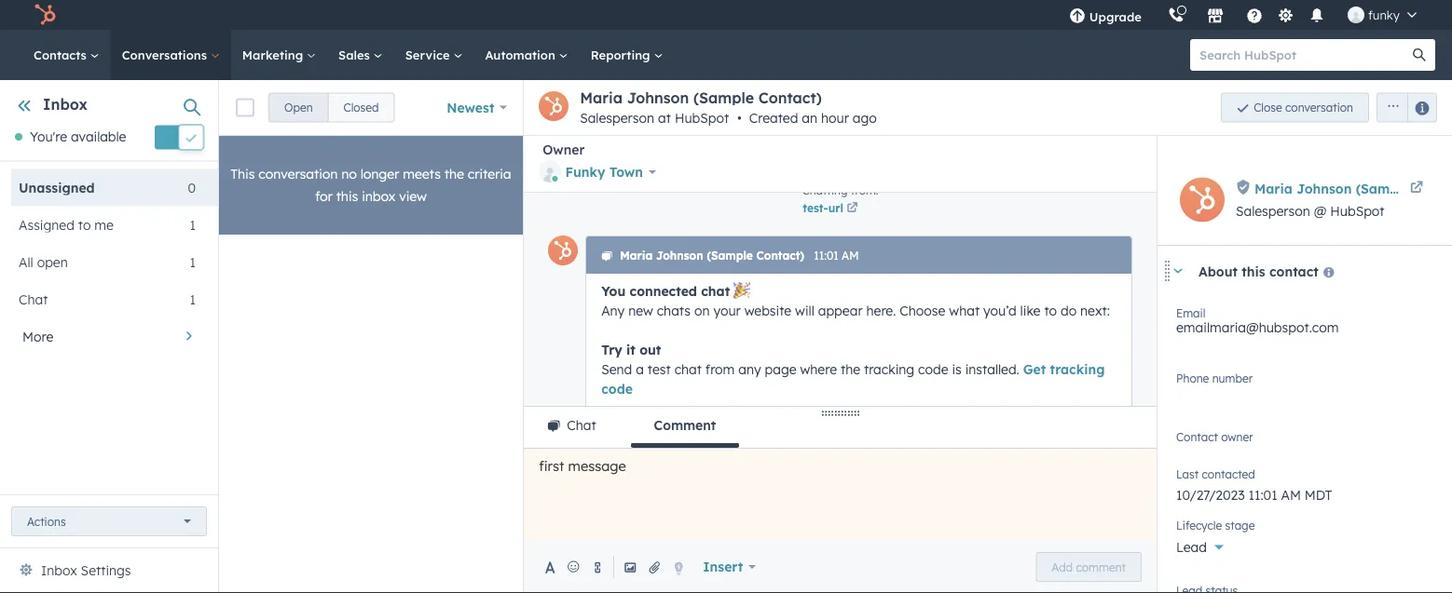 Task type: locate. For each thing, give the bounding box(es) containing it.
inbox up you're available
[[43, 95, 88, 114]]

email emailmaria@hubspot.com
[[1176, 306, 1339, 336]]

maria johnson (sample conta
[[1255, 180, 1452, 197]]

0 vertical spatial hubspot
[[675, 110, 729, 126]]

group down sales
[[268, 93, 395, 123]]

conversation right close
[[1286, 101, 1354, 115]]

0 horizontal spatial tracking
[[864, 361, 915, 377]]

chat right up
[[645, 557, 672, 573]]

0 horizontal spatial to
[[78, 217, 91, 233]]

upgrade image
[[1069, 8, 1086, 25]]

0 vertical spatial your
[[713, 302, 741, 318]]

phone number
[[1176, 371, 1253, 385]]

close conversation button
[[1221, 93, 1369, 123]]

contact
[[1270, 263, 1319, 279]]

conversation inside button
[[1286, 101, 1354, 115]]

this inside this conversation no longer meets the criteria for this inbox view
[[336, 188, 358, 205]]

caret image
[[1173, 269, 1184, 274]]

0 horizontal spatial this
[[336, 188, 358, 205]]

contact owner no owner
[[1176, 430, 1254, 454]]

insert button
[[691, 549, 768, 586]]

johnson inside 'maria johnson (sample contact) salesperson at hubspot • created an hour ago'
[[627, 89, 689, 107]]

to left do
[[1044, 302, 1057, 318]]

2 vertical spatial 1
[[190, 291, 196, 307]]

0 horizontal spatial code
[[601, 380, 633, 397]]

lifecycle
[[1176, 519, 1222, 533]]

to left me
[[78, 217, 91, 233]]

your down 🎉
[[713, 302, 741, 318]]

contact) left "11:01"
[[756, 248, 805, 262]]

2 link opens in a new window image from the top
[[847, 203, 858, 214]]

chat down comment
[[687, 439, 714, 455]]

this inside "dropdown button"
[[1242, 263, 1266, 279]]

close
[[1254, 101, 1282, 115]]

it
[[627, 341, 636, 357]]

0 horizontal spatial chat
[[19, 291, 48, 307]]

hubspot down the 'maria johnson (sample conta' link
[[1331, 203, 1385, 220]]

maria down "reporting"
[[580, 89, 623, 107]]

1 vertical spatial this
[[1242, 263, 1266, 279]]

1 horizontal spatial the
[[841, 361, 860, 377]]

about
[[1199, 263, 1238, 279]]

chat right test
[[675, 361, 702, 377]]

1 vertical spatial salesperson
[[1236, 203, 1311, 220]]

1 vertical spatial 1
[[190, 254, 196, 270]]

(sample inside 'maria johnson (sample contact) salesperson at hubspot • created an hour ago'
[[694, 89, 754, 107]]

0 vertical spatial (sample
[[694, 89, 754, 107]]

1 vertical spatial hubspot
[[1331, 203, 1385, 220]]

0 horizontal spatial conversation
[[259, 166, 338, 182]]

availability.
[[877, 557, 946, 573]]

choose
[[900, 302, 946, 318]]

add comment group
[[1036, 553, 1142, 583]]

johnson up at
[[627, 89, 689, 107]]

team's
[[833, 557, 873, 573]]

funky town button
[[539, 158, 656, 186]]

installed.
[[965, 361, 1020, 377]]

this down the no
[[336, 188, 358, 205]]

actions
[[27, 515, 66, 529]]

your left team's
[[801, 557, 829, 573]]

maria inside 'maria johnson (sample contact) salesperson at hubspot • created an hour ago'
[[580, 89, 623, 107]]

conversation for close
[[1286, 101, 1354, 115]]

1 vertical spatial chat
[[567, 418, 596, 434]]

you're available
[[30, 129, 126, 145]]

funky
[[565, 164, 605, 180]]

tracking down here.
[[864, 361, 915, 377]]

chat inside button
[[567, 418, 596, 434]]

2 vertical spatial johnson
[[656, 248, 703, 262]]

you connected chat 🎉 any new chats on your website will appear here. choose what you'd like to do next:
[[601, 282, 1110, 318]]

2 vertical spatial (sample
[[707, 248, 753, 262]]

2 group from the left
[[1369, 93, 1437, 123]]

menu
[[1056, 0, 1430, 30]]

1 horizontal spatial on
[[782, 557, 798, 573]]

1 horizontal spatial hubspot
[[1331, 203, 1385, 220]]

2 1 from the top
[[190, 254, 196, 270]]

conta
[[1414, 180, 1452, 197]]

on inside you connected chat 🎉 any new chats on your website will appear here. choose what you'd like to do next:
[[694, 302, 710, 318]]

no owner button
[[1176, 427, 1434, 458]]

your down comment
[[656, 439, 683, 455]]

hubspot right at
[[675, 110, 729, 126]]

chat inside you connected chat 🎉 any new chats on your website will appear here. choose what you'd like to do next:
[[701, 282, 730, 299]]

1 vertical spatial contact)
[[756, 248, 805, 262]]

(sample up •
[[694, 89, 754, 107]]

1 horizontal spatial your
[[713, 302, 741, 318]]

inbox settings link
[[41, 560, 131, 583]]

(sample for maria johnson (sample contact) 11:01 am
[[707, 248, 753, 262]]

0 vertical spatial chat
[[19, 291, 48, 307]]

0 horizontal spatial salesperson
[[580, 110, 654, 126]]

contact) up created
[[759, 89, 822, 107]]

service
[[405, 47, 453, 62]]

maria johnson (sample contact) main content
[[219, 32, 1452, 594]]

settings
[[81, 563, 131, 579]]

johnson up connected
[[656, 248, 703, 262]]

(sample for maria johnson (sample contact) salesperson at hubspot • created an hour ago
[[694, 89, 754, 107]]

0 vertical spatial code
[[918, 361, 949, 377]]

0 horizontal spatial group
[[268, 93, 395, 123]]

where
[[800, 361, 837, 377]]

(sample up 🎉
[[707, 248, 753, 262]]

add
[[1052, 561, 1073, 575]]

salesperson left @
[[1236, 203, 1311, 220]]

conversation inside this conversation no longer meets the criteria for this inbox view
[[259, 166, 338, 182]]

menu containing funky
[[1056, 0, 1430, 30]]

0 vertical spatial johnson
[[627, 89, 689, 107]]

1 vertical spatial maria
[[1255, 180, 1293, 197]]

conversation
[[1286, 101, 1354, 115], [259, 166, 338, 182]]

maria up you
[[620, 248, 653, 262]]

1 vertical spatial inbox
[[41, 563, 77, 579]]

newest
[[447, 99, 494, 116]]

chat inside try it out send a test chat from any page where the tracking code is installed.
[[675, 361, 702, 377]]

contact) for maria johnson (sample contact) salesperson at hubspot • created an hour ago
[[759, 89, 822, 107]]

0 horizontal spatial hubspot
[[675, 110, 729, 126]]

1 vertical spatial your
[[656, 439, 683, 455]]

1 horizontal spatial group
[[1369, 93, 1437, 123]]

1 horizontal spatial chat
[[567, 418, 596, 434]]

service link
[[394, 30, 474, 80]]

1 horizontal spatial this
[[1242, 263, 1266, 279]]

1 vertical spatial conversation
[[259, 166, 338, 182]]

comment
[[1076, 561, 1126, 575]]

unassigned
[[19, 179, 95, 196]]

@
[[1314, 203, 1327, 220]]

chat for 🎉
[[701, 282, 730, 299]]

the right meets
[[444, 166, 464, 182]]

conversation for this
[[259, 166, 338, 182]]

email
[[1176, 306, 1206, 320]]

owner
[[543, 142, 585, 158]]

first message
[[539, 458, 626, 475]]

get tracking code
[[601, 361, 1105, 397]]

settings image
[[1277, 8, 1294, 25]]

Search HubSpot search field
[[1190, 39, 1419, 71]]

get
[[1023, 361, 1046, 377]]

the right 'where'
[[841, 361, 860, 377]]

here.
[[866, 302, 896, 318]]

chat for behaviour
[[645, 557, 672, 573]]

2 vertical spatial your
[[801, 557, 829, 573]]

close conversation
[[1254, 101, 1354, 115]]

0 vertical spatial inbox
[[43, 95, 88, 114]]

more
[[22, 328, 53, 345]]

1 vertical spatial johnson
[[1297, 180, 1352, 197]]

from
[[706, 361, 735, 377]]

1 1 from the top
[[190, 217, 196, 233]]

no
[[342, 166, 357, 182]]

this right about on the right of the page
[[1242, 263, 1266, 279]]

try it out send a test chat from any page where the tracking code is installed.
[[601, 341, 1023, 377]]

contacted
[[1202, 467, 1255, 481]]

last
[[1176, 467, 1199, 481]]

1 vertical spatial (sample
[[1356, 180, 1410, 197]]

newest button
[[435, 89, 519, 126]]

1 horizontal spatial code
[[918, 361, 949, 377]]

meets
[[403, 166, 441, 182]]

1 vertical spatial the
[[841, 361, 860, 377]]

code inside try it out send a test chat from any page where the tracking code is installed.
[[918, 361, 949, 377]]

1 vertical spatial code
[[601, 380, 633, 397]]

0 vertical spatial conversation
[[1286, 101, 1354, 115]]

link opens in a new window image
[[847, 200, 858, 217], [847, 203, 858, 214]]

1 horizontal spatial tracking
[[1050, 361, 1105, 377]]

1 tracking from the left
[[864, 361, 915, 377]]

0 vertical spatial 1
[[190, 217, 196, 233]]

will
[[795, 302, 815, 318]]

contact) inside 'maria johnson (sample contact) salesperson at hubspot • created an hour ago'
[[759, 89, 822, 107]]

(sample for maria johnson (sample conta
[[1356, 180, 1410, 197]]

code down send
[[601, 380, 633, 397]]

on right based
[[782, 557, 798, 573]]

Closed button
[[328, 93, 395, 123]]

chat up "first message"
[[567, 418, 596, 434]]

marketplaces button
[[1196, 0, 1235, 30]]

lead button
[[1176, 529, 1434, 560]]

inbox for inbox settings
[[41, 563, 77, 579]]

inbox left the settings at the left of page
[[41, 563, 77, 579]]

conversation up the for
[[259, 166, 338, 182]]

number
[[1212, 371, 1253, 385]]

0 vertical spatial the
[[444, 166, 464, 182]]

funky button
[[1337, 0, 1428, 30]]

0 vertical spatial salesperson
[[580, 110, 654, 126]]

0 horizontal spatial the
[[444, 166, 464, 182]]

0 horizontal spatial on
[[694, 302, 710, 318]]

2 vertical spatial maria
[[620, 248, 653, 262]]

tracking right get
[[1050, 361, 1105, 377]]

next:
[[1080, 302, 1110, 318]]

calling icon button
[[1160, 3, 1192, 27]]

johnson up @
[[1297, 180, 1352, 197]]

1 vertical spatial to
[[1044, 302, 1057, 318]]

conversations link
[[111, 30, 231, 80]]

automation
[[485, 47, 559, 62]]

on right chats
[[694, 302, 710, 318]]

1
[[190, 217, 196, 233], [190, 254, 196, 270], [190, 291, 196, 307]]

1 group from the left
[[268, 93, 395, 123]]

sales link
[[327, 30, 394, 80]]

chat left 🎉
[[701, 282, 730, 299]]

what
[[949, 302, 980, 318]]

0 vertical spatial maria
[[580, 89, 623, 107]]

code left is
[[918, 361, 949, 377]]

chat up the more on the left of page
[[19, 291, 48, 307]]

johnson
[[627, 89, 689, 107], [1297, 180, 1352, 197], [656, 248, 703, 262]]

this
[[336, 188, 358, 205], [1242, 263, 1266, 279]]

inbox
[[43, 95, 88, 114], [41, 563, 77, 579]]

group down search image
[[1369, 93, 1437, 123]]

2 tracking from the left
[[1050, 361, 1105, 377]]

•
[[737, 110, 742, 126]]

chat
[[701, 282, 730, 299], [675, 361, 702, 377], [687, 439, 714, 455], [645, 557, 672, 573]]

0 vertical spatial on
[[694, 302, 710, 318]]

hour
[[821, 110, 849, 126]]

1 for open
[[190, 254, 196, 270]]

set
[[601, 557, 622, 573]]

help button
[[1239, 0, 1270, 30]]

tracking inside try it out send a test chat from any page where the tracking code is installed.
[[864, 361, 915, 377]]

test-
[[803, 201, 828, 215]]

(sample left conta
[[1356, 180, 1410, 197]]

hubspot image
[[34, 4, 56, 26]]

salesperson left at
[[580, 110, 654, 126]]

hubspot inside 'maria johnson (sample contact) salesperson at hubspot • created an hour ago'
[[675, 110, 729, 126]]

1 horizontal spatial conversation
[[1286, 101, 1354, 115]]

maria for maria johnson (sample conta
[[1255, 180, 1293, 197]]

0 vertical spatial contact)
[[759, 89, 822, 107]]

group
[[268, 93, 395, 123], [1369, 93, 1437, 123]]

1 horizontal spatial to
[[1044, 302, 1057, 318]]

try
[[601, 341, 623, 357]]

town
[[609, 164, 643, 180]]

0 vertical spatial this
[[336, 188, 358, 205]]

maria up 'salesperson @ hubspot'
[[1255, 180, 1293, 197]]



Task type: describe. For each thing, give the bounding box(es) containing it.
up
[[625, 557, 641, 573]]

at
[[658, 110, 671, 126]]

emailmaria@hubspot.com
[[1176, 320, 1339, 336]]

open
[[37, 254, 68, 270]]

tracking inside get tracking code
[[1050, 361, 1105, 377]]

website
[[745, 302, 792, 318]]

test-url link
[[802, 199, 879, 217]]

notifications button
[[1301, 0, 1333, 30]]

0 vertical spatial to
[[78, 217, 91, 233]]

assigned
[[19, 217, 74, 233]]

am
[[842, 248, 859, 262]]

reporting link
[[580, 30, 674, 80]]

marketing
[[242, 47, 307, 62]]

appear
[[818, 302, 863, 318]]

calling icon image
[[1168, 7, 1185, 24]]

an
[[802, 110, 818, 126]]

Last contacted text field
[[1176, 478, 1434, 508]]

url
[[828, 201, 844, 215]]

behaviour
[[676, 557, 737, 573]]

actions button
[[11, 507, 207, 537]]

automation link
[[474, 30, 580, 80]]

maria for maria johnson (sample contact) salesperson at hubspot • created an hour ago
[[580, 89, 623, 107]]

settings link
[[1274, 5, 1298, 25]]

longer
[[361, 166, 399, 182]]

help image
[[1246, 8, 1263, 25]]

like
[[1020, 302, 1041, 318]]

to inside you connected chat 🎉 any new chats on your website will appear here. choose what you'd like to do next:
[[1044, 302, 1057, 318]]

closed
[[344, 101, 379, 115]]

inbox for inbox
[[43, 95, 88, 114]]

new
[[628, 302, 653, 318]]

1 link opens in a new window image from the top
[[847, 200, 858, 217]]

funky town image
[[1348, 7, 1365, 23]]

connected
[[630, 282, 697, 299]]

phone
[[1176, 371, 1209, 385]]

lead
[[1176, 540, 1207, 556]]

sales
[[338, 47, 373, 62]]

all
[[19, 254, 33, 270]]

send
[[601, 361, 632, 377]]

3 1 from the top
[[190, 291, 196, 307]]

notifications image
[[1309, 8, 1325, 25]]

marketplaces image
[[1207, 8, 1224, 25]]

inbox
[[362, 188, 396, 205]]

contact) for maria johnson (sample contact) 11:01 am
[[756, 248, 805, 262]]

chatting from:
[[802, 183, 879, 197]]

a
[[636, 361, 644, 377]]

owner up last contacted
[[1198, 437, 1236, 454]]

0 horizontal spatial your
[[656, 439, 683, 455]]

manage
[[601, 439, 652, 455]]

0
[[188, 179, 196, 196]]

Open button
[[268, 93, 329, 123]]

available
[[71, 129, 126, 145]]

johnson for maria johnson (sample contact) 11:01 am
[[656, 248, 703, 262]]

this conversation no longer meets the criteria for this inbox view
[[231, 166, 511, 205]]

1 horizontal spatial salesperson
[[1236, 203, 1311, 220]]

and
[[788, 439, 812, 455]]

this
[[231, 166, 255, 182]]

funky town
[[565, 164, 643, 180]]

johnson for maria johnson (sample contact) salesperson at hubspot • created an hour ago
[[627, 89, 689, 107]]

1 for to
[[190, 217, 196, 233]]

Phone number text field
[[1176, 368, 1434, 406]]

any
[[601, 302, 625, 318]]

maria for maria johnson (sample contact) 11:01 am
[[620, 248, 653, 262]]

hubspot link
[[22, 4, 70, 26]]

salesperson @ hubspot
[[1236, 203, 1385, 220]]

add comment
[[1052, 561, 1126, 575]]

search button
[[1404, 39, 1436, 71]]

criteria
[[468, 166, 511, 182]]

lifecycle stage
[[1176, 519, 1255, 533]]

chatting
[[802, 183, 848, 197]]

automation.
[[816, 439, 891, 455]]

chat button
[[524, 407, 620, 448]]

2 horizontal spatial your
[[801, 557, 829, 573]]

salesperson inside 'maria johnson (sample contact) salesperson at hubspot • created an hour ago'
[[580, 110, 654, 126]]

any
[[739, 361, 761, 377]]

11:01
[[814, 248, 839, 262]]

johnson for maria johnson (sample conta
[[1297, 180, 1352, 197]]

maria johnson (sample conta link
[[1255, 178, 1452, 200]]

conversations
[[122, 47, 210, 62]]

comment button
[[631, 407, 739, 448]]

view
[[399, 188, 427, 205]]

assigned to me
[[19, 217, 114, 233]]

maria johnson (sample contact) 11:01 am
[[620, 248, 859, 262]]

get tracking code link
[[601, 361, 1105, 397]]

contacts
[[34, 47, 90, 62]]

chat for messaging
[[687, 439, 714, 455]]

you're available image
[[15, 133, 22, 141]]

the inside try it out send a test chat from any page where the tracking code is installed.
[[841, 361, 860, 377]]

from:
[[851, 183, 879, 197]]

search image
[[1413, 48, 1426, 62]]

owner up contacted
[[1221, 430, 1254, 444]]

ago
[[853, 110, 877, 126]]

1 vertical spatial on
[[782, 557, 798, 573]]

group containing open
[[268, 93, 395, 123]]

funky
[[1368, 7, 1400, 22]]

page
[[765, 361, 797, 377]]

out
[[640, 341, 661, 357]]

maria johnson (sample contact) salesperson at hubspot • created an hour ago
[[580, 89, 877, 126]]

messaging
[[718, 439, 785, 455]]

is
[[952, 361, 962, 377]]

code inside get tracking code
[[601, 380, 633, 397]]

your inside you connected chat 🎉 any new chats on your website will appear here. choose what you'd like to do next:
[[713, 302, 741, 318]]

comment
[[654, 418, 716, 434]]

the inside this conversation no longer meets the criteria for this inbox view
[[444, 166, 464, 182]]

last contacted
[[1176, 467, 1255, 481]]

inbox settings
[[41, 563, 131, 579]]



Task type: vqa. For each thing, say whether or not it's contained in the screenshot.
MESSAGING
yes



